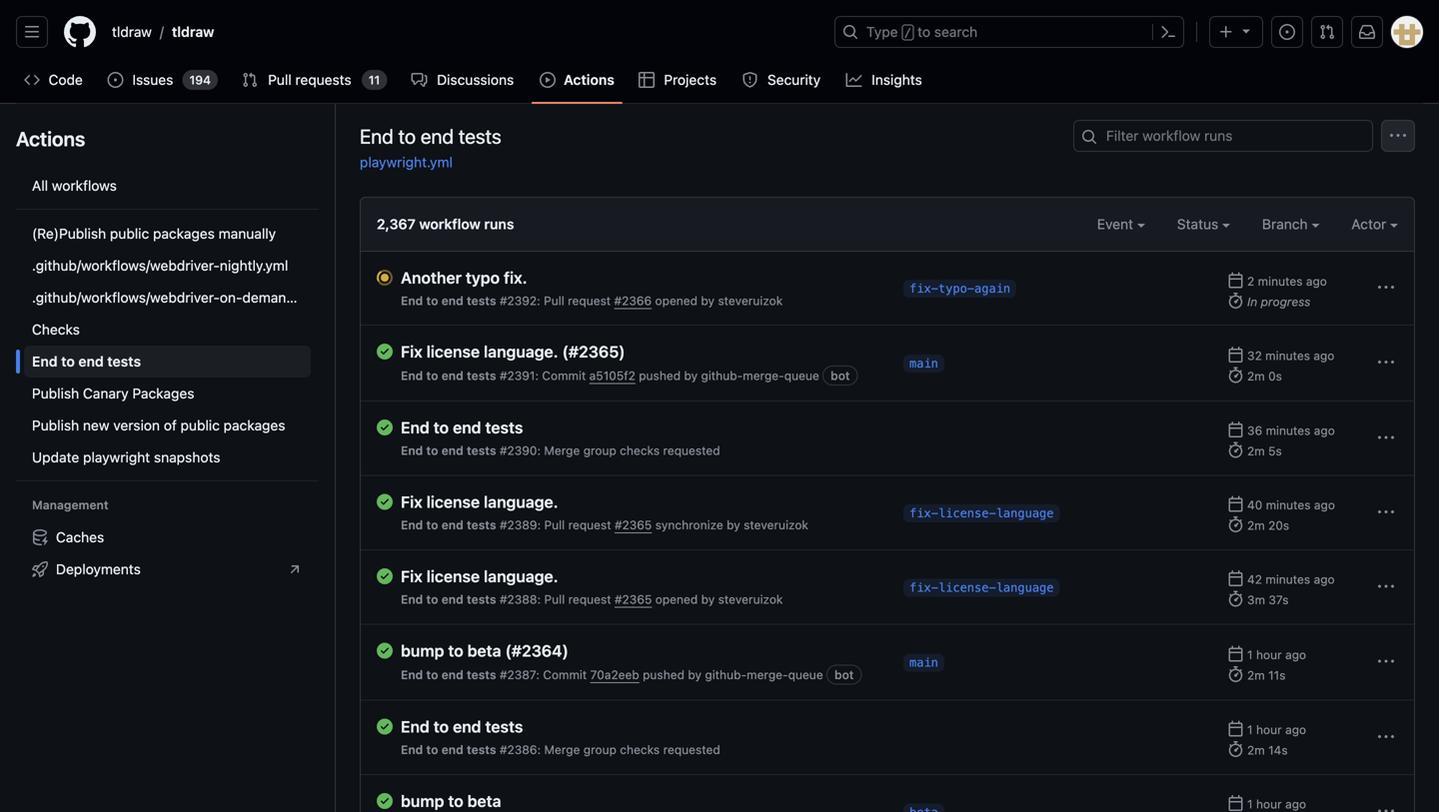 Task type: locate. For each thing, give the bounding box(es) containing it.
commit down (#2364)
[[543, 668, 587, 682]]

end inside fix license language. end to end tests #2389: pull request #2365 synchronize             by steveruizok
[[401, 518, 423, 532]]

pull inside fix license language. end to end tests #2388: pull request #2365 opened             by steveruizok
[[544, 593, 565, 607]]

steveruizok link
[[718, 294, 783, 308], [744, 518, 809, 532], [718, 593, 783, 607]]

0 horizontal spatial /
[[160, 23, 164, 40]]

fix-license-language
[[910, 507, 1054, 521], [910, 581, 1054, 595]]

0 vertical spatial github-
[[701, 369, 743, 383]]

4 show options image from the top
[[1378, 804, 1394, 813]]

3 calendar image from the top
[[1228, 721, 1244, 737]]

#2365 for fix license language. end to end tests #2389: pull request #2365 synchronize             by steveruizok
[[615, 518, 652, 532]]

publish left canary
[[32, 385, 79, 402]]

.github/workflows/webdriver-on-demand.yml
[[32, 289, 321, 306]]

2 checks from the top
[[620, 743, 660, 757]]

calendar image left 42
[[1228, 571, 1244, 587]]

language. up the #2389:
[[484, 493, 558, 512]]

request
[[568, 294, 611, 308], [568, 518, 611, 532], [568, 593, 611, 607]]

0 vertical spatial end to end tests link
[[24, 346, 311, 378]]

0 vertical spatial .github/workflows/webdriver-
[[32, 257, 220, 274]]

end left the #2389:
[[442, 518, 464, 532]]

request right #2388: on the left
[[568, 593, 611, 607]]

fix for fix license language. end to end tests #2389: pull request #2365 synchronize             by steveruizok
[[401, 493, 423, 512]]

completed successfully image
[[377, 569, 393, 585], [377, 643, 393, 659], [377, 719, 393, 735]]

end to end tests up playwright.yml link
[[360, 124, 501, 148]]

1 1 hour ago from the top
[[1248, 648, 1307, 662]]

language. up #2391:
[[484, 342, 558, 361]]

ago
[[1306, 274, 1327, 288], [1314, 349, 1335, 363], [1314, 424, 1335, 438], [1314, 498, 1335, 512], [1314, 573, 1335, 587], [1286, 648, 1307, 662], [1286, 723, 1307, 737], [1286, 798, 1307, 812]]

#2365 link left synchronize
[[615, 518, 652, 532]]

5 2m from the top
[[1248, 744, 1265, 758]]

issues
[[132, 71, 173, 88]]

calendar image left 36 at the bottom of the page
[[1228, 422, 1244, 438]]

git pull request image for issue opened icon
[[242, 72, 258, 88]]

by
[[701, 294, 715, 308], [684, 369, 698, 383], [727, 518, 740, 532], [701, 593, 715, 607], [688, 668, 702, 682]]

1 vertical spatial requested
[[663, 743, 720, 757]]

language. up #2388: on the left
[[484, 567, 558, 586]]

1 horizontal spatial /
[[904, 26, 912, 40]]

2 calendar image from the top
[[1228, 422, 1244, 438]]

2m left 0s in the top of the page
[[1248, 369, 1265, 383]]

license inside fix license language. end to end tests #2388: pull request #2365 opened             by steveruizok
[[427, 567, 480, 586]]

1 fix license language. link from the top
[[401, 492, 888, 512]]

language.
[[484, 342, 558, 361], [484, 493, 558, 512], [484, 567, 558, 586]]

beta
[[467, 642, 501, 661], [467, 792, 501, 811]]

hour up the 2m 14s
[[1256, 723, 1282, 737]]

0 vertical spatial opened
[[655, 294, 698, 308]]

1 vertical spatial fix-license-language link
[[904, 579, 1060, 597]]

3 language. from the top
[[484, 567, 558, 586]]

2 minutes ago
[[1248, 274, 1327, 288]]

1 vertical spatial git pull request image
[[242, 72, 258, 88]]

publish
[[32, 385, 79, 402], [32, 417, 79, 434]]

1 vertical spatial #2365 link
[[615, 593, 652, 607]]

42
[[1248, 573, 1263, 587]]

queue for (#2364)
[[788, 668, 823, 682]]

ago for 2m 20s
[[1314, 498, 1335, 512]]

1 vertical spatial merge
[[544, 743, 580, 757]]

.github/workflows/webdriver- for on-
[[32, 289, 220, 306]]

license for fix license language. (#2365)
[[427, 342, 480, 361]]

3 completed successfully image from the top
[[377, 719, 393, 735]]

1 vertical spatial pushed
[[643, 668, 685, 682]]

2 vertical spatial language.
[[484, 567, 558, 586]]

request up fix license language. end to end tests #2388: pull request #2365 opened             by steveruizok
[[568, 518, 611, 532]]

2 .github/workflows/webdriver- from the top
[[32, 289, 220, 306]]

0 vertical spatial merge
[[544, 444, 580, 458]]

fix license language. link up synchronize
[[401, 492, 888, 512]]

license inside fix license language. (#2365) link
[[427, 342, 480, 361]]

0 vertical spatial requested
[[663, 444, 720, 458]]

1 tldraw from the left
[[112, 23, 152, 40]]

opened down another typo fix. link
[[655, 294, 698, 308]]

3 show options image from the top
[[1378, 505, 1394, 521]]

1 vertical spatial fix-license-language
[[910, 581, 1054, 595]]

4 2m from the top
[[1248, 668, 1265, 682]]

0 vertical spatial #2365 link
[[615, 518, 652, 532]]

2m right run duration icon on the bottom right
[[1248, 744, 1265, 758]]

1 vertical spatial license
[[427, 493, 480, 512]]

main for bump to beta (#2364)
[[910, 656, 939, 670]]

beta inside bump to beta (#2364) link
[[467, 642, 501, 661]]

0 vertical spatial 1
[[1248, 648, 1253, 662]]

2 fix- from the top
[[910, 507, 939, 521]]

merge inside end to end tests end to end tests #2390: merge group checks requested
[[544, 444, 580, 458]]

1 horizontal spatial actions
[[564, 71, 615, 88]]

end down another
[[442, 294, 464, 308]]

end to end tests up canary
[[32, 353, 141, 370]]

run duration image left 2m 11s
[[1228, 666, 1244, 682]]

end down end to end tests #2387:
[[453, 718, 481, 737]]

language. for fix license language. end to end tests #2389: pull request #2365 synchronize             by steveruizok
[[484, 493, 558, 512]]

show options image for bump to beta
[[1378, 804, 1394, 813]]

group for end to end tests end to end tests #2386: merge group checks requested
[[584, 743, 617, 757]]

0 vertical spatial fix-license-language
[[910, 507, 1054, 521]]

pull left 'requests'
[[268, 71, 292, 88]]

minutes up "20s"
[[1266, 498, 1311, 512]]

1 vertical spatial 1 hour ago
[[1248, 723, 1307, 737]]

2m for end to end tests end to end tests #2390: merge group checks requested
[[1248, 444, 1265, 458]]

minutes
[[1258, 274, 1303, 288], [1266, 349, 1310, 363], [1266, 424, 1311, 438], [1266, 498, 1311, 512], [1266, 573, 1311, 587]]

/ right type
[[904, 26, 912, 40]]

public right of
[[181, 417, 220, 434]]

calendar image for fix license language. end to end tests #2389: pull request #2365 synchronize             by steveruizok
[[1228, 496, 1244, 512]]

code image
[[24, 72, 40, 88]]

merge- for (#2364)
[[747, 668, 788, 682]]

2 license from the top
[[427, 493, 480, 512]]

0 horizontal spatial packages
[[153, 225, 215, 242]]

fix license language. link for fix license language. end to end tests #2389: pull request #2365 synchronize             by steveruizok
[[401, 492, 888, 512]]

0 vertical spatial language
[[996, 507, 1054, 521]]

2 license- from the top
[[939, 581, 996, 595]]

1 down the 2m 14s
[[1248, 798, 1253, 812]]

group inside end to end tests end to end tests #2386: merge group checks requested
[[584, 743, 617, 757]]

fix for fix license language. (#2365)
[[401, 342, 423, 361]]

1 horizontal spatial end to end tests
[[360, 124, 501, 148]]

ago for 2m 0s
[[1314, 349, 1335, 363]]

checks inside end to end tests end to end tests #2386: merge group checks requested
[[620, 743, 660, 757]]

0 vertical spatial bot
[[831, 369, 850, 383]]

1 vertical spatial publish
[[32, 417, 79, 434]]

1 bump from the top
[[401, 642, 444, 661]]

hour up 2m 11s
[[1256, 648, 1282, 662]]

bump
[[401, 642, 444, 661], [401, 792, 444, 811]]

fix-license-language link
[[904, 505, 1060, 523], [904, 579, 1060, 597]]

1 fix-license-language from the top
[[910, 507, 1054, 521]]

3 fix- from the top
[[910, 581, 939, 595]]

1 vertical spatial github-
[[705, 668, 747, 682]]

1 hour ago up 11s
[[1248, 648, 1307, 662]]

group up bump to beta link
[[584, 743, 617, 757]]

0 vertical spatial publish
[[32, 385, 79, 402]]

status
[[1177, 216, 1223, 232]]

1 completed successfully image from the top
[[377, 344, 393, 360]]

ago right 40
[[1314, 498, 1335, 512]]

publish new version of public packages
[[32, 417, 285, 434]]

0 vertical spatial steveruizok
[[718, 294, 783, 308]]

2 hour from the top
[[1256, 723, 1282, 737]]

0 vertical spatial public
[[110, 225, 149, 242]]

0 vertical spatial steveruizok link
[[718, 294, 783, 308]]

steveruizok inside fix license language. end to end tests #2389: pull request #2365 synchronize             by steveruizok
[[744, 518, 809, 532]]

show options image right 42 minutes ago
[[1378, 579, 1394, 595]]

1 vertical spatial public
[[181, 417, 220, 434]]

1 vertical spatial fix license language. link
[[401, 567, 888, 587]]

tldraw
[[112, 23, 152, 40], [172, 23, 214, 40]]

issue opened image
[[1279, 24, 1295, 40]]

0 horizontal spatial tldraw
[[112, 23, 152, 40]]

1 language from the top
[[996, 507, 1054, 521]]

end inside the another typo fix. end to end tests #2392: pull request #2366 opened             by steveruizok
[[401, 294, 423, 308]]

language. inside fix license language. end to end tests #2388: pull request #2365 opened             by steveruizok
[[484, 567, 558, 586]]

0 vertical spatial main link
[[904, 355, 945, 373]]

group inside end to end tests end to end tests #2390: merge group checks requested
[[583, 444, 617, 458]]

2m
[[1248, 369, 1265, 383], [1248, 444, 1265, 458], [1248, 519, 1265, 533], [1248, 668, 1265, 682], [1248, 744, 1265, 758]]

actions right play image
[[564, 71, 615, 88]]

calendar image
[[1228, 272, 1244, 288], [1228, 646, 1244, 662], [1228, 721, 1244, 737], [1228, 796, 1244, 812]]

1 horizontal spatial packages
[[224, 417, 285, 434]]

2 show options image from the top
[[1378, 430, 1394, 446]]

1 show options image from the top
[[1378, 355, 1394, 371]]

#2365 left synchronize
[[615, 518, 652, 532]]

merge for end to end tests end to end tests #2390: merge group checks requested
[[544, 444, 580, 458]]

1 vertical spatial github-merge-queue link
[[705, 668, 823, 682]]

request inside the another typo fix. end to end tests #2392: pull request #2366 opened             by steveruizok
[[568, 294, 611, 308]]

0 horizontal spatial actions
[[16, 127, 85, 150]]

tests left the #2389:
[[467, 518, 496, 532]]

2 fix license language. link from the top
[[401, 567, 888, 587]]

1 hour ago down 14s
[[1248, 798, 1307, 812]]

4 show options image from the top
[[1378, 579, 1394, 595]]

2 vertical spatial 1
[[1248, 798, 1253, 812]]

packages
[[153, 225, 215, 242], [224, 417, 285, 434]]

/ up issues
[[160, 23, 164, 40]]

end to end tests link down a5105f2 link
[[401, 418, 888, 438]]

37s
[[1269, 593, 1289, 607]]

end to end tests
[[360, 124, 501, 148], [32, 353, 141, 370]]

completed successfully image for bump to beta (#2364)
[[377, 643, 393, 659]]

steveruizok for fix license language. end to end tests #2388: pull request #2365 opened             by steveruizok
[[718, 593, 783, 607]]

in
[[1248, 295, 1258, 309]]

update
[[32, 449, 79, 466]]

opened inside fix license language. end to end tests #2388: pull request #2365 opened             by steveruizok
[[655, 593, 698, 607]]

end down fix license language. (#2365)
[[442, 369, 464, 383]]

projects
[[664, 71, 717, 88]]

1 fix-license-language link from the top
[[904, 505, 1060, 523]]

0 vertical spatial #2365
[[615, 518, 652, 532]]

ago up 14s
[[1286, 723, 1307, 737]]

pull right #2392:
[[544, 294, 565, 308]]

1 group from the top
[[583, 444, 617, 458]]

bump to beta (#2364)
[[401, 642, 569, 661]]

(#2365)
[[562, 342, 625, 361]]

to inside the another typo fix. end to end tests #2392: pull request #2366 opened             by steveruizok
[[426, 294, 438, 308]]

1 request from the top
[[568, 294, 611, 308]]

0 vertical spatial bump
[[401, 642, 444, 661]]

1 for end to end tests
[[1248, 723, 1253, 737]]

end to end tests link for end to end tests end to end tests #2386: merge group checks requested
[[401, 717, 888, 737]]

1 .github/workflows/webdriver- from the top
[[32, 257, 220, 274]]

1 1 from the top
[[1248, 648, 1253, 662]]

40
[[1248, 498, 1263, 512]]

requested up bump to beta link
[[663, 743, 720, 757]]

actions
[[564, 71, 615, 88], [16, 127, 85, 150]]

packages inside "link"
[[224, 417, 285, 434]]

5 run duration image from the top
[[1228, 666, 1244, 682]]

1 vertical spatial group
[[584, 743, 617, 757]]

by right synchronize
[[727, 518, 740, 532]]

4 calendar image from the top
[[1228, 571, 1244, 587]]

bump to beta link
[[401, 792, 888, 812]]

0 vertical spatial fix
[[401, 342, 423, 361]]

graph image
[[846, 72, 862, 88]]

3 run duration image from the top
[[1228, 517, 1244, 533]]

tldraw link up issue opened icon
[[104, 16, 160, 48]]

1 checks from the top
[[620, 444, 660, 458]]

0 vertical spatial fix license language. link
[[401, 492, 888, 512]]

language. inside fix license language. end to end tests #2389: pull request #2365 synchronize             by steveruizok
[[484, 493, 558, 512]]

notifications image
[[1359, 24, 1375, 40]]

1 hour ago for bump to beta (#2364)
[[1248, 648, 1307, 662]]

checks for end to end tests end to end tests #2386: merge group checks requested
[[620, 743, 660, 757]]

1 calendar image from the top
[[1228, 347, 1244, 363]]

2 request from the top
[[568, 518, 611, 532]]

5s
[[1269, 444, 1282, 458]]

2 vertical spatial fix-
[[910, 581, 939, 595]]

1 horizontal spatial tldraw
[[172, 23, 214, 40]]

by inside fix license language. end to end tests #2388: pull request #2365 opened             by steveruizok
[[701, 593, 715, 607]]

1 calendar image from the top
[[1228, 272, 1244, 288]]

2 language from the top
[[996, 581, 1054, 595]]

0 vertical spatial pushed
[[639, 369, 681, 383]]

2 completed successfully image from the top
[[377, 420, 393, 436]]

2 fix-license-language link from the top
[[904, 579, 1060, 597]]

ago for in progress
[[1306, 274, 1327, 288]]

pull requests
[[268, 71, 351, 88]]

main
[[910, 357, 939, 371], [910, 656, 939, 670]]

fix license language. link down synchronize
[[401, 567, 888, 587]]

1 vertical spatial .github/workflows/webdriver-
[[32, 289, 220, 306]]

stopwatch image
[[1228, 293, 1244, 309]]

.github/workflows/webdriver- for nightly.yml
[[32, 257, 220, 274]]

publish inside "link"
[[32, 417, 79, 434]]

2 vertical spatial completed successfully image
[[377, 719, 393, 735]]

2 show options image from the top
[[1378, 654, 1394, 670]]

0 vertical spatial packages
[[153, 225, 215, 242]]

#2365 inside fix license language. end to end tests #2389: pull request #2365 synchronize             by steveruizok
[[615, 518, 652, 532]]

minutes for fix license language. end to end tests #2389: pull request #2365 synchronize             by steveruizok
[[1266, 498, 1311, 512]]

14s
[[1269, 744, 1288, 758]]

1 vertical spatial steveruizok
[[744, 518, 809, 532]]

2 vertical spatial fix
[[401, 567, 423, 586]]

1 vertical spatial beta
[[467, 792, 501, 811]]

1 vertical spatial request
[[568, 518, 611, 532]]

2 fix-license-language from the top
[[910, 581, 1054, 595]]

search
[[934, 23, 978, 40]]

to inside fix license language. end to end tests #2389: pull request #2365 synchronize             by steveruizok
[[426, 518, 438, 532]]

request for fix license language. end to end tests #2388: pull request #2365 opened             by steveruizok
[[568, 593, 611, 607]]

beta inside bump to beta link
[[467, 792, 501, 811]]

public
[[110, 225, 149, 242], [181, 417, 220, 434]]

update playwright snapshots
[[32, 449, 220, 466]]

0 vertical spatial main
[[910, 357, 939, 371]]

minutes up 5s
[[1266, 424, 1311, 438]]

commit for (#2365)
[[542, 369, 586, 383]]

fix-license-language link for fix license language. end to end tests #2389: pull request #2365 synchronize             by steveruizok
[[904, 505, 1060, 523]]

new
[[83, 417, 109, 434]]

1 vertical spatial main link
[[904, 654, 945, 672]]

by for fix license language. end to end tests #2389: pull request #2365 synchronize             by steveruizok
[[727, 518, 740, 532]]

1 vertical spatial end to end tests link
[[401, 418, 888, 438]]

discussions
[[437, 71, 514, 88]]

pull inside fix license language. end to end tests #2389: pull request #2365 synchronize             by steveruizok
[[544, 518, 565, 532]]

license inside fix license language. end to end tests #2389: pull request #2365 synchronize             by steveruizok
[[427, 493, 480, 512]]

bump to beta
[[401, 792, 501, 811]]

1 vertical spatial merge-
[[747, 668, 788, 682]]

.github/workflows/webdriver-
[[32, 257, 220, 274], [32, 289, 220, 306]]

pull inside the another typo fix. end to end tests #2392: pull request #2366 opened             by steveruizok
[[544, 294, 565, 308]]

ago for 2m 14s
[[1286, 723, 1307, 737]]

end to end tests link up 'packages'
[[24, 346, 311, 378]]

2 completed successfully image from the top
[[377, 643, 393, 659]]

0 vertical spatial group
[[583, 444, 617, 458]]

2 publish from the top
[[32, 417, 79, 434]]

#2365 link for fix license language. end to end tests #2388: pull request #2365 opened             by steveruizok
[[615, 593, 652, 607]]

0 vertical spatial git pull request image
[[1319, 24, 1335, 40]]

0 vertical spatial fix-
[[910, 282, 939, 296]]

2m 20s
[[1248, 519, 1290, 533]]

1 up the 2m 14s
[[1248, 723, 1253, 737]]

tests down discussions
[[459, 124, 501, 148]]

2 fix from the top
[[401, 493, 423, 512]]

2 #2365 link from the top
[[615, 593, 652, 607]]

2 bump from the top
[[401, 792, 444, 811]]

2 merge from the top
[[544, 743, 580, 757]]

(re)publish public packages manually link
[[24, 218, 311, 250]]

3 completed successfully image from the top
[[377, 494, 393, 510]]

tests left #2386:
[[467, 743, 496, 757]]

merge-
[[743, 369, 784, 383], [747, 668, 788, 682]]

ago right 36 at the bottom of the page
[[1314, 424, 1335, 438]]

requested inside end to end tests end to end tests #2390: merge group checks requested
[[663, 444, 720, 458]]

1 requested from the top
[[663, 444, 720, 458]]

2 opened from the top
[[655, 593, 698, 607]]

merge inside end to end tests end to end tests #2386: merge group checks requested
[[544, 743, 580, 757]]

0 vertical spatial beta
[[467, 642, 501, 661]]

1 horizontal spatial public
[[181, 417, 220, 434]]

run duration image left 2m 5s
[[1228, 442, 1244, 458]]

36 minutes ago
[[1248, 424, 1335, 438]]

0 vertical spatial github-merge-queue link
[[701, 369, 819, 383]]

3 calendar image from the top
[[1228, 496, 1244, 512]]

type
[[867, 23, 898, 40]]

1 language. from the top
[[484, 342, 558, 361]]

fix for fix license language. end to end tests #2388: pull request #2365 opened             by steveruizok
[[401, 567, 423, 586]]

tests up #2386:
[[485, 718, 523, 737]]

git pull request image right issue opened image
[[1319, 24, 1335, 40]]

plus image
[[1219, 24, 1235, 40]]

0 vertical spatial list
[[104, 16, 823, 48]]

1 license- from the top
[[939, 507, 996, 521]]

completed successfully image for end to end tests
[[377, 719, 393, 735]]

3 fix from the top
[[401, 567, 423, 586]]

opened for fix license language.
[[655, 593, 698, 607]]

show options image
[[1378, 280, 1394, 296], [1378, 654, 1394, 670], [1378, 729, 1394, 745], [1378, 804, 1394, 813]]

request inside fix license language. end to end tests #2389: pull request #2365 synchronize             by steveruizok
[[568, 518, 611, 532]]

git pull request image right 194
[[242, 72, 258, 88]]

1 fix from the top
[[401, 342, 423, 361]]

tldraw link up 194
[[164, 16, 222, 48]]

beta up end to end tests #2387:
[[467, 642, 501, 661]]

code link
[[16, 65, 91, 95]]

.github/workflows/webdriver-on-demand.yml link
[[24, 282, 321, 314]]

.github/workflows/webdriver-nightly.yml link
[[24, 250, 311, 282]]

1 horizontal spatial tldraw link
[[164, 16, 222, 48]]

0 horizontal spatial end to end tests
[[32, 353, 141, 370]]

hour for end to end tests
[[1256, 723, 1282, 737]]

2 main link from the top
[[904, 654, 945, 672]]

merge- for (#2365)
[[743, 369, 784, 383]]

requested inside end to end tests end to end tests #2386: merge group checks requested
[[663, 743, 720, 757]]

hour
[[1256, 648, 1282, 662], [1256, 723, 1282, 737], [1256, 798, 1282, 812]]

minutes up in progress
[[1258, 274, 1303, 288]]

2 main from the top
[[910, 656, 939, 670]]

event
[[1097, 216, 1137, 232]]

fix- for fix license language. end to end tests #2388: pull request #2365 opened             by steveruizok
[[910, 581, 939, 595]]

0 vertical spatial license-
[[939, 507, 996, 521]]

again
[[975, 282, 1011, 296]]

fix- inside the fix-typo-again link
[[910, 282, 939, 296]]

#2365 up bump to beta (#2364) link
[[615, 593, 652, 607]]

2m for fix license language. end to end tests #2389: pull request #2365 synchronize             by steveruizok
[[1248, 519, 1265, 533]]

commit
[[542, 369, 586, 383], [543, 668, 587, 682]]

request inside fix license language. end to end tests #2388: pull request #2365 opened             by steveruizok
[[568, 593, 611, 607]]

requested
[[663, 444, 720, 458], [663, 743, 720, 757]]

0 vertical spatial checks
[[620, 444, 660, 458]]

fix-license-language for fix license language. end to end tests #2388: pull request #2365 opened             by steveruizok
[[910, 581, 1054, 595]]

1 vertical spatial hour
[[1256, 723, 1282, 737]]

checks inside end to end tests end to end tests #2390: merge group checks requested
[[620, 444, 660, 458]]

steveruizok inside fix license language. end to end tests #2388: pull request #2365 opened             by steveruizok
[[718, 593, 783, 607]]

1 vertical spatial actions
[[16, 127, 85, 150]]

1 vertical spatial steveruizok link
[[744, 518, 809, 532]]

ago up progress
[[1306, 274, 1327, 288]]

homepage image
[[64, 16, 96, 48]]

pull right #2388: on the left
[[544, 593, 565, 607]]

actor
[[1352, 216, 1390, 232]]

beta down #2386:
[[467, 792, 501, 811]]

/ inside tldraw / tldraw
[[160, 23, 164, 40]]

1 vertical spatial queue
[[788, 668, 823, 682]]

0s
[[1269, 369, 1282, 383]]

show options image right 32 minutes ago
[[1378, 355, 1394, 371]]

1 vertical spatial language.
[[484, 493, 558, 512]]

2,367 workflow runs
[[377, 216, 514, 232]]

1 vertical spatial opened
[[655, 593, 698, 607]]

completed successfully image
[[377, 344, 393, 360], [377, 420, 393, 436], [377, 494, 393, 510], [377, 794, 393, 810]]

git pull request image for issue opened image
[[1319, 24, 1335, 40]]

1 hour from the top
[[1256, 648, 1282, 662]]

completed successfully image for fix license language.
[[377, 494, 393, 510]]

steveruizok inside the another typo fix. end to end tests #2392: pull request #2366 opened             by steveruizok
[[718, 294, 783, 308]]

of
[[164, 417, 177, 434]]

end to end tests link down the 70a2eeb link
[[401, 717, 888, 737]]

calendar image
[[1228, 347, 1244, 363], [1228, 422, 1244, 438], [1228, 496, 1244, 512], [1228, 571, 1244, 587]]

checks up bump to beta link
[[620, 743, 660, 757]]

language
[[996, 507, 1054, 521], [996, 581, 1054, 595]]

show options image right 36 minutes ago
[[1378, 430, 1394, 446]]

github- down fix license language. (#2365) link
[[701, 369, 743, 383]]

2m down 40
[[1248, 519, 1265, 533]]

1 vertical spatial completed successfully image
[[377, 643, 393, 659]]

opened for another typo fix.
[[655, 294, 698, 308]]

pushed down bump to beta (#2364) link
[[643, 668, 685, 682]]

pull right the #2389:
[[544, 518, 565, 532]]

opened
[[655, 294, 698, 308], [655, 593, 698, 607]]

merge right #2386:
[[544, 743, 580, 757]]

hour down the 2m 14s
[[1256, 798, 1282, 812]]

show options image for bump to beta (#2364)
[[1378, 654, 1394, 670]]

completed successfully image for fix license language.
[[377, 569, 393, 585]]

fix inside fix license language. end to end tests #2388: pull request #2365 opened             by steveruizok
[[401, 567, 423, 586]]

.github/workflows/webdriver- inside "link"
[[32, 289, 220, 306]]

2 1 hour ago from the top
[[1248, 723, 1307, 737]]

pushed down fix license language. (#2365) link
[[639, 369, 681, 383]]

1 publish from the top
[[32, 385, 79, 402]]

projects link
[[631, 65, 726, 95]]

1 opened from the top
[[655, 294, 698, 308]]

group up fix license language. end to end tests #2389: pull request #2365 synchronize             by steveruizok
[[583, 444, 617, 458]]

run duration image left 2m 0s at top right
[[1228, 367, 1244, 383]]

0 vertical spatial request
[[568, 294, 611, 308]]

public up .github/workflows/webdriver-nightly.yml
[[110, 225, 149, 242]]

completed successfully image for end to end tests
[[377, 420, 393, 436]]

pull for another typo fix. end to end tests #2392: pull request #2366 opened             by steveruizok
[[544, 294, 565, 308]]

show options image for fix license language. end to end tests #2389: pull request #2365 synchronize             by steveruizok
[[1378, 505, 1394, 521]]

1 #2365 link from the top
[[615, 518, 652, 532]]

tests left #2391:
[[467, 369, 496, 383]]

3 license from the top
[[427, 567, 480, 586]]

pull for fix license language. end to end tests #2388: pull request #2365 opened             by steveruizok
[[544, 593, 565, 607]]

2 requested from the top
[[663, 743, 720, 757]]

2 vertical spatial hour
[[1256, 798, 1282, 812]]

3 request from the top
[[568, 593, 611, 607]]

tests inside the end to end tests link
[[107, 353, 141, 370]]

#2365 inside fix license language. end to end tests #2388: pull request #2365 opened             by steveruizok
[[615, 593, 652, 607]]

group
[[583, 444, 617, 458], [584, 743, 617, 757]]

1 vertical spatial end to end tests
[[32, 353, 141, 370]]

4 run duration image from the top
[[1228, 591, 1244, 607]]

2 calendar image from the top
[[1228, 646, 1244, 662]]

checks
[[620, 444, 660, 458], [620, 743, 660, 757]]

4 completed successfully image from the top
[[377, 794, 393, 810]]

1 merge from the top
[[544, 444, 580, 458]]

0 vertical spatial commit
[[542, 369, 586, 383]]

#2365 link up bump to beta (#2364) link
[[615, 593, 652, 607]]

1 run duration image from the top
[[1228, 367, 1244, 383]]

70a2eeb
[[590, 668, 639, 682]]

end down bump to beta (#2364)
[[442, 668, 464, 682]]

show options image
[[1378, 355, 1394, 371], [1378, 430, 1394, 446], [1378, 505, 1394, 521], [1378, 579, 1394, 595]]

2 vertical spatial end to end tests link
[[401, 717, 888, 737]]

1 vertical spatial 1
[[1248, 723, 1253, 737]]

opened inside the another typo fix. end to end tests #2392: pull request #2366 opened             by steveruizok
[[655, 294, 698, 308]]

2 language. from the top
[[484, 493, 558, 512]]

packages up .github/workflows/webdriver-nightly.yml link
[[153, 225, 215, 242]]

end up playwright.yml link
[[421, 124, 454, 148]]

calendar image for fix license language. end to end tests #2388: pull request #2365 opened             by steveruizok
[[1228, 571, 1244, 587]]

request for fix license language. end to end tests #2389: pull request #2365 synchronize             by steveruizok
[[568, 518, 611, 532]]

1 horizontal spatial git pull request image
[[1319, 24, 1335, 40]]

2 1 from the top
[[1248, 723, 1253, 737]]

minutes for end to end tests end to end tests #2390: merge group checks requested
[[1266, 424, 1311, 438]]

queue
[[784, 369, 819, 383], [788, 668, 823, 682]]

1 vertical spatial license-
[[939, 581, 996, 595]]

3 1 hour ago from the top
[[1248, 798, 1307, 812]]

0 vertical spatial fix-license-language link
[[904, 505, 1060, 523]]

2 2m from the top
[[1248, 444, 1265, 458]]

#2365 link for fix license language. end to end tests #2389: pull request #2365 synchronize             by steveruizok
[[615, 518, 652, 532]]

#2365
[[615, 518, 652, 532], [615, 593, 652, 607]]

by for another typo fix. end to end tests #2392: pull request #2366 opened             by steveruizok
[[701, 294, 715, 308]]

2 tldraw link from the left
[[164, 16, 222, 48]]

1 vertical spatial bump
[[401, 792, 444, 811]]

1 vertical spatial fix
[[401, 493, 423, 512]]

tests down the typo
[[467, 294, 496, 308]]

steveruizok
[[718, 294, 783, 308], [744, 518, 809, 532], [718, 593, 783, 607]]

2 vertical spatial license
[[427, 567, 480, 586]]

by inside fix license language. end to end tests #2389: pull request #2365 synchronize             by steveruizok
[[727, 518, 740, 532]]

by down fix license language. (#2365) link
[[684, 369, 698, 383]]

caches
[[56, 529, 104, 546]]

by inside the another typo fix. end to end tests #2392: pull request #2366 opened             by steveruizok
[[701, 294, 715, 308]]

1 #2365 from the top
[[615, 518, 652, 532]]

ago right 32
[[1314, 349, 1335, 363]]

2 vertical spatial steveruizok link
[[718, 593, 783, 607]]

3 2m from the top
[[1248, 519, 1265, 533]]

2 group from the top
[[584, 743, 617, 757]]

run duration image
[[1228, 367, 1244, 383], [1228, 442, 1244, 458], [1228, 517, 1244, 533], [1228, 591, 1244, 607], [1228, 666, 1244, 682]]

0 vertical spatial merge-
[[743, 369, 784, 383]]

1 license from the top
[[427, 342, 480, 361]]

by down synchronize
[[701, 593, 715, 607]]

1 vertical spatial commit
[[543, 668, 587, 682]]

1 fix- from the top
[[910, 282, 939, 296]]

run duration image for fix license language. end to end tests #2388: pull request #2365 opened             by steveruizok
[[1228, 591, 1244, 607]]

0 vertical spatial 1 hour ago
[[1248, 648, 1307, 662]]

calendar image for end to end tests end to end tests #2390: merge group checks requested
[[1228, 422, 1244, 438]]

github- for bump to beta (#2364)
[[705, 668, 747, 682]]

0 vertical spatial hour
[[1256, 648, 1282, 662]]

1 show options image from the top
[[1378, 280, 1394, 296]]

fix inside fix license language. end to end tests #2389: pull request #2365 synchronize             by steveruizok
[[401, 493, 423, 512]]

2m 14s
[[1248, 744, 1288, 758]]

end up bump to beta (#2364)
[[442, 593, 464, 607]]

security
[[768, 71, 821, 88]]

end to end tests #2387:
[[401, 668, 543, 682]]

2m left 5s
[[1248, 444, 1265, 458]]

1 vertical spatial list
[[16, 162, 321, 594]]

tests up publish canary packages
[[107, 353, 141, 370]]

git pull request image
[[1319, 24, 1335, 40], [242, 72, 258, 88]]

end inside filter workflows element
[[78, 353, 104, 370]]

run duration image left 3m
[[1228, 591, 1244, 607]]

actions up all in the left top of the page
[[16, 127, 85, 150]]

manually
[[219, 225, 276, 242]]

bump for bump to beta
[[401, 792, 444, 811]]

2 #2365 from the top
[[615, 593, 652, 607]]

tests left #2388: on the left
[[467, 593, 496, 607]]

None search field
[[1074, 120, 1373, 152]]

1 hour ago for end to end tests
[[1248, 723, 1307, 737]]

tests
[[459, 124, 501, 148], [467, 294, 496, 308], [107, 353, 141, 370], [467, 369, 496, 383], [485, 418, 523, 437], [467, 444, 496, 458], [467, 518, 496, 532], [467, 593, 496, 607], [467, 668, 496, 682], [485, 718, 523, 737], [467, 743, 496, 757]]

pull
[[268, 71, 292, 88], [544, 294, 565, 308], [544, 518, 565, 532], [544, 593, 565, 607]]

2 beta from the top
[[467, 792, 501, 811]]

3 show options image from the top
[[1378, 729, 1394, 745]]

1 completed successfully image from the top
[[377, 569, 393, 585]]

0 vertical spatial language.
[[484, 342, 558, 361]]

.github/workflows/webdriver- down .github/workflows/webdriver-nightly.yml
[[32, 289, 220, 306]]

tldraw up issue opened icon
[[112, 23, 152, 40]]

list
[[104, 16, 823, 48], [16, 162, 321, 594]]

1 main link from the top
[[904, 355, 945, 373]]

0 vertical spatial actions
[[564, 71, 615, 88]]

/ inside "type / to search"
[[904, 26, 912, 40]]

minutes up 37s
[[1266, 573, 1311, 587]]

4 calendar image from the top
[[1228, 796, 1244, 812]]

1 main from the top
[[910, 357, 939, 371]]

1 vertical spatial main
[[910, 656, 939, 670]]

1 beta from the top
[[467, 642, 501, 661]]

2 run duration image from the top
[[1228, 442, 1244, 458]]

2 vertical spatial 1 hour ago
[[1248, 798, 1307, 812]]

show options image for end to end tests
[[1378, 729, 1394, 745]]



Task type: describe. For each thing, give the bounding box(es) containing it.
progress
[[1261, 295, 1311, 309]]

commit for (#2364)
[[543, 668, 587, 682]]

fix.
[[504, 268, 527, 287]]

language for fix license language. end to end tests #2389: pull request #2365 synchronize             by steveruizok
[[996, 507, 1054, 521]]

on-
[[220, 289, 242, 306]]

ago for 3m 37s
[[1314, 573, 1335, 587]]

language. for fix license language. end to end tests #2388: pull request #2365 opened             by steveruizok
[[484, 567, 558, 586]]

publish for publish canary packages
[[32, 385, 79, 402]]

playwright.yml link
[[360, 154, 453, 170]]

1 2m from the top
[[1248, 369, 1265, 383]]

end inside fix license language. end to end tests #2389: pull request #2365 synchronize             by steveruizok
[[442, 518, 464, 532]]

a5105f2 link
[[589, 369, 636, 383]]

2m 11s
[[1248, 668, 1286, 682]]

security link
[[734, 65, 830, 95]]

42 minutes ago
[[1248, 573, 1335, 587]]

in progress
[[1248, 295, 1311, 309]]

checks for end to end tests end to end tests #2390: merge group checks requested
[[620, 444, 660, 458]]

calendar image for end to end tests
[[1228, 721, 1244, 737]]

end to end tests end to end tests #2386: merge group checks requested
[[401, 718, 720, 757]]

tests left #2390:
[[467, 444, 496, 458]]

github- for fix license language. (#2365)
[[701, 369, 743, 383]]

list containing tldraw / tldraw
[[104, 16, 823, 48]]

insights
[[872, 71, 922, 88]]

fix license language. (#2365)
[[401, 342, 625, 361]]

#2390:
[[500, 444, 541, 458]]

2 tldraw from the left
[[172, 23, 214, 40]]

main for fix license language. (#2365)
[[910, 357, 939, 371]]

2m 5s
[[1248, 444, 1282, 458]]

branch
[[1262, 216, 1312, 232]]

nightly.yml
[[220, 257, 288, 274]]

insights link
[[838, 65, 932, 95]]

play image
[[540, 72, 556, 88]]

/ for tldraw
[[160, 23, 164, 40]]

queue for (#2365)
[[784, 369, 819, 383]]

to inside fix license language. end to end tests #2388: pull request #2365 opened             by steveruizok
[[426, 593, 438, 607]]

#2366
[[614, 294, 652, 308]]

to inside bump to beta link
[[448, 792, 464, 811]]

0 horizontal spatial public
[[110, 225, 149, 242]]

runs
[[484, 216, 514, 232]]

tests inside fix license language. end to end tests #2389: pull request #2365 synchronize             by steveruizok
[[467, 518, 496, 532]]

another typo fix. end to end tests #2392: pull request #2366 opened             by steveruizok
[[401, 268, 783, 308]]

language for fix license language. end to end tests #2388: pull request #2365 opened             by steveruizok
[[996, 581, 1054, 595]]

github-merge-queue link for (#2364)
[[705, 668, 823, 682]]

(#2364)
[[505, 642, 569, 661]]

show workflow options image
[[1390, 128, 1406, 144]]

minutes for another typo fix. end to end tests #2392: pull request #2366 opened             by steveruizok
[[1258, 274, 1303, 288]]

fix- for another typo fix. end to end tests #2392: pull request #2366 opened             by steveruizok
[[910, 282, 939, 296]]

requested for end to end tests end to end tests #2386: merge group checks requested
[[663, 743, 720, 757]]

194
[[189, 73, 211, 87]]

management element
[[24, 522, 311, 586]]

end inside filter workflows element
[[32, 353, 58, 370]]

bot for (#2365)
[[831, 369, 850, 383]]

(re)publish public packages manually
[[32, 225, 276, 242]]

playwright
[[83, 449, 150, 466]]

#2387:
[[500, 668, 540, 682]]

#2388:
[[500, 593, 541, 607]]

run duration image
[[1228, 742, 1244, 758]]

fix-license-language for fix license language. end to end tests #2389: pull request #2365 synchronize             by steveruizok
[[910, 507, 1054, 521]]

commit 70a2eeb pushed             by github-merge-queue
[[543, 668, 823, 682]]

32
[[1248, 349, 1262, 363]]

synchronize
[[655, 518, 723, 532]]

#2392:
[[500, 294, 541, 308]]

caches link
[[24, 522, 311, 554]]

by for fix license language. end to end tests #2388: pull request #2365 opened             by steveruizok
[[701, 593, 715, 607]]

#2386:
[[500, 743, 541, 757]]

event button
[[1097, 214, 1145, 235]]

shield image
[[742, 72, 758, 88]]

show options image for end to end tests end to end tests #2390: merge group checks requested
[[1378, 430, 1394, 446]]

github-merge-queue link for (#2365)
[[701, 369, 819, 383]]

table image
[[639, 72, 655, 88]]

minutes for fix license language. end to end tests #2388: pull request #2365 opened             by steveruizok
[[1266, 573, 1311, 587]]

2,367
[[377, 216, 416, 232]]

32 minutes ago
[[1248, 349, 1335, 363]]

deployments link
[[24, 554, 311, 586]]

currently running image
[[375, 268, 394, 287]]

/ for type
[[904, 26, 912, 40]]

2
[[1248, 274, 1255, 288]]

end left #2390:
[[442, 444, 464, 458]]

discussions link
[[403, 65, 524, 95]]

comment discussion image
[[411, 72, 427, 88]]

2m for end to end tests end to end tests #2386: merge group checks requested
[[1248, 744, 1265, 758]]

#2365 for fix license language. end to end tests #2388: pull request #2365 opened             by steveruizok
[[615, 593, 652, 607]]

end to end tests #2391:
[[401, 369, 542, 383]]

fix-typo-again
[[910, 282, 1011, 296]]

triangle down image
[[1239, 22, 1254, 38]]

tests down bump to beta (#2364)
[[467, 668, 496, 682]]

Filter workflow runs search field
[[1074, 120, 1373, 152]]

end down the end to end tests #2391:
[[453, 418, 481, 437]]

publish canary packages
[[32, 385, 194, 402]]

bump to beta (#2364) link
[[401, 641, 888, 661]]

calendar image for another typo fix.
[[1228, 272, 1244, 288]]

ago for 2m 5s
[[1314, 424, 1335, 438]]

search image
[[1082, 129, 1098, 145]]

0 vertical spatial end to end tests
[[360, 124, 501, 148]]

.github/workflows/webdriver-nightly.yml
[[32, 257, 288, 274]]

license for fix license language. end to end tests #2388: pull request #2365 opened             by steveruizok
[[427, 567, 480, 586]]

steveruizok link for fix license language. end to end tests #2389: pull request #2365 synchronize             by steveruizok
[[744, 518, 809, 532]]

command palette image
[[1161, 24, 1177, 40]]

actions link
[[532, 65, 623, 95]]

issue opened image
[[107, 72, 123, 88]]

70a2eeb link
[[590, 668, 639, 682]]

license- for fix license language. end to end tests #2388: pull request #2365 opened             by steveruizok
[[939, 581, 996, 595]]

type / to search
[[867, 23, 978, 40]]

steveruizok link for another typo fix. end to end tests #2392: pull request #2366 opened             by steveruizok
[[718, 294, 783, 308]]

run duration image for end to end tests end to end tests #2390: merge group checks requested
[[1228, 442, 1244, 458]]

a5105f2
[[589, 369, 636, 383]]

merge for end to end tests end to end tests #2386: merge group checks requested
[[544, 743, 580, 757]]

typo-
[[939, 282, 975, 296]]

fix-typo-again link
[[904, 280, 1017, 298]]

playwright.yml
[[360, 154, 453, 170]]

fix license language. link for fix license language. end to end tests #2388: pull request #2365 opened             by steveruizok
[[401, 567, 888, 587]]

end to end tests end to end tests #2390: merge group checks requested
[[401, 418, 720, 458]]

all
[[32, 177, 48, 194]]

request for another typo fix. end to end tests #2392: pull request #2366 opened             by steveruizok
[[568, 294, 611, 308]]

2m 0s
[[1248, 369, 1282, 383]]

run duration image for fix license language. end to end tests #2389: pull request #2365 synchronize             by steveruizok
[[1228, 517, 1244, 533]]

pushed for fix license language. (#2365)
[[639, 369, 681, 383]]

beta for bump to beta (#2364)
[[467, 642, 501, 661]]

steveruizok link for fix license language. end to end tests #2388: pull request #2365 opened             by steveruizok
[[718, 593, 783, 607]]

calendar image for bump to beta (#2364)
[[1228, 646, 1244, 662]]

actor button
[[1352, 214, 1398, 235]]

filter workflows element
[[24, 218, 321, 474]]

completed successfully image for fix license language. (#2365)
[[377, 344, 393, 360]]

11
[[369, 73, 380, 87]]

tests up #2390:
[[485, 418, 523, 437]]

tests inside fix license language. end to end tests #2388: pull request #2365 opened             by steveruizok
[[467, 593, 496, 607]]

3m
[[1248, 593, 1266, 607]]

end inside fix license language. end to end tests #2388: pull request #2365 opened             by steveruizok
[[401, 593, 423, 607]]

36
[[1248, 424, 1263, 438]]

by down bump to beta (#2364) link
[[688, 668, 702, 682]]

update playwright snapshots link
[[24, 442, 311, 474]]

code
[[49, 71, 83, 88]]

workflows
[[52, 177, 117, 194]]

status button
[[1177, 214, 1231, 235]]

main link for fix license language. (#2365)
[[904, 355, 945, 373]]

checks link
[[24, 314, 311, 346]]

public inside "link"
[[181, 417, 220, 434]]

to inside filter workflows element
[[61, 353, 75, 370]]

group for end to end tests end to end tests #2390: merge group checks requested
[[583, 444, 617, 458]]

list containing all workflows
[[16, 162, 321, 594]]

packages
[[132, 385, 194, 402]]

1 tldraw link from the left
[[104, 16, 160, 48]]

40 minutes ago
[[1248, 498, 1335, 512]]

publish for publish new version of public packages
[[32, 417, 79, 434]]

minutes up 0s in the top of the page
[[1266, 349, 1310, 363]]

show options image for fix license language. end to end tests #2388: pull request #2365 opened             by steveruizok
[[1378, 579, 1394, 595]]

end to end tests inside filter workflows element
[[32, 353, 141, 370]]

to inside bump to beta (#2364) link
[[448, 642, 464, 661]]

publish new version of public packages link
[[24, 410, 311, 442]]

1 for bump to beta (#2364)
[[1248, 648, 1253, 662]]

completed successfully image for bump to beta
[[377, 794, 393, 810]]

publish canary packages link
[[24, 378, 311, 410]]

ago down 14s
[[1286, 798, 1307, 812]]

3 1 from the top
[[1248, 798, 1253, 812]]

bot for (#2364)
[[835, 668, 854, 682]]

fix-license-language link for fix license language. end to end tests #2388: pull request #2365 opened             by steveruizok
[[904, 579, 1060, 597]]

#2391:
[[500, 369, 539, 383]]

beta for bump to beta
[[467, 792, 501, 811]]

requested for end to end tests end to end tests #2390: merge group checks requested
[[663, 444, 720, 458]]

end inside the another typo fix. end to end tests #2392: pull request #2366 opened             by steveruizok
[[442, 294, 464, 308]]

fix license language. end to end tests #2388: pull request #2365 opened             by steveruizok
[[401, 567, 783, 607]]

workflow
[[419, 216, 481, 232]]

steveruizok for another typo fix. end to end tests #2392: pull request #2366 opened             by steveruizok
[[718, 294, 783, 308]]

license for fix license language. end to end tests #2389: pull request #2365 synchronize             by steveruizok
[[427, 493, 480, 512]]

requests
[[295, 71, 351, 88]]

another
[[401, 268, 462, 287]]

all workflows link
[[24, 170, 311, 202]]

version
[[113, 417, 160, 434]]

license- for fix license language. end to end tests #2389: pull request #2365 synchronize             by steveruizok
[[939, 507, 996, 521]]

tests inside the another typo fix. end to end tests #2392: pull request #2366 opened             by steveruizok
[[467, 294, 496, 308]]

bump for bump to beta (#2364)
[[401, 642, 444, 661]]

language. for fix license language. (#2365)
[[484, 342, 558, 361]]

3 hour from the top
[[1256, 798, 1282, 812]]

main link for bump to beta (#2364)
[[904, 654, 945, 672]]

typo
[[466, 268, 500, 287]]

show options image for another typo fix.
[[1378, 280, 1394, 296]]

end up bump to beta at the bottom
[[442, 743, 464, 757]]

pushed for bump to beta (#2364)
[[643, 668, 685, 682]]

canary
[[83, 385, 129, 402]]

11s
[[1269, 668, 1286, 682]]

end inside fix license language. end to end tests #2388: pull request #2365 opened             by steveruizok
[[442, 593, 464, 607]]

checks
[[32, 321, 80, 338]]



Task type: vqa. For each thing, say whether or not it's contained in the screenshot.
BY in the fix license language. end to end tests #2388: pull request #2365 opened             by steveruizok
yes



